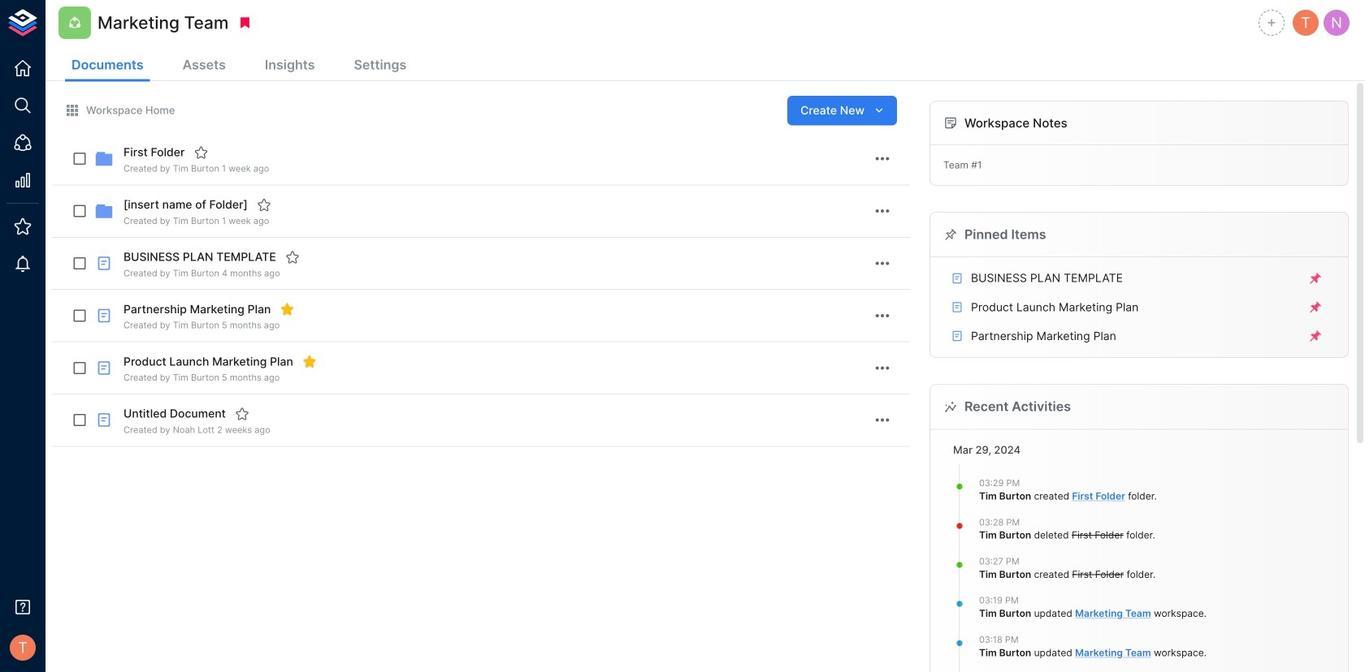Task type: locate. For each thing, give the bounding box(es) containing it.
1 vertical spatial favorite image
[[285, 250, 300, 265]]

0 vertical spatial favorite image
[[194, 145, 208, 160]]

1 vertical spatial favorite image
[[235, 407, 249, 422]]

1 horizontal spatial favorite image
[[257, 198, 271, 212]]

1 vertical spatial unpin image
[[1308, 300, 1323, 315]]

0 vertical spatial unpin image
[[1308, 271, 1323, 286]]

0 vertical spatial remove favorite image
[[280, 302, 294, 317]]

0 horizontal spatial favorite image
[[235, 407, 249, 422]]

unpin image
[[1308, 271, 1323, 286], [1308, 300, 1323, 315]]

1 horizontal spatial remove favorite image
[[302, 355, 317, 369]]

1 vertical spatial remove favorite image
[[302, 355, 317, 369]]

favorite image
[[257, 198, 271, 212], [235, 407, 249, 422]]

favorite image
[[194, 145, 208, 160], [285, 250, 300, 265]]

0 horizontal spatial remove favorite image
[[280, 302, 294, 317]]

2 unpin image from the top
[[1308, 300, 1323, 315]]

0 horizontal spatial favorite image
[[194, 145, 208, 160]]

remove favorite image
[[280, 302, 294, 317], [302, 355, 317, 369]]

1 unpin image from the top
[[1308, 271, 1323, 286]]



Task type: describe. For each thing, give the bounding box(es) containing it.
1 horizontal spatial favorite image
[[285, 250, 300, 265]]

remove bookmark image
[[238, 15, 252, 30]]

unpin image
[[1308, 329, 1323, 344]]

0 vertical spatial favorite image
[[257, 198, 271, 212]]



Task type: vqa. For each thing, say whether or not it's contained in the screenshot.
second Unpin icon from the top
yes



